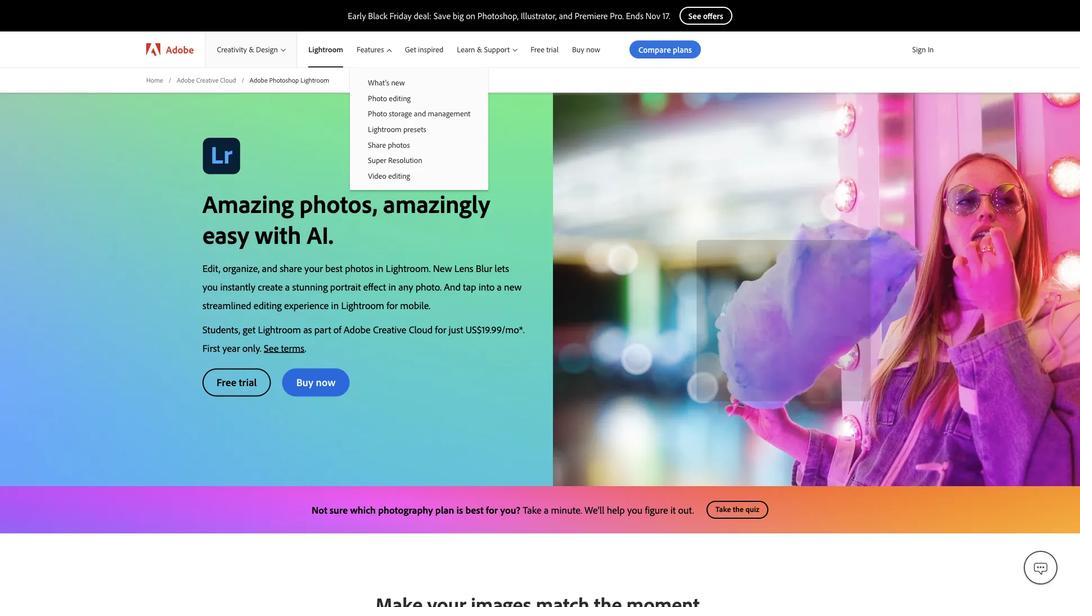 Task type: vqa. For each thing, say whether or not it's contained in the screenshot.
alert
no



Task type: locate. For each thing, give the bounding box(es) containing it.
& left design
[[249, 45, 254, 54]]

year
[[222, 342, 240, 354]]

1 vertical spatial free trial
[[217, 375, 257, 389]]

new up photo editing
[[391, 78, 405, 87]]

share
[[280, 262, 302, 274]]

1 horizontal spatial free trial
[[531, 45, 559, 54]]

new
[[391, 78, 405, 87], [504, 280, 522, 293]]

just
[[449, 323, 463, 336]]

adobe right of
[[344, 323, 371, 336]]

free trial link down illustrator,
[[524, 32, 565, 68]]

1 & from the left
[[249, 45, 254, 54]]

amazing photos, amazingly easy with ai.
[[203, 188, 490, 250]]

editing inside "link"
[[388, 171, 410, 181]]

now down premiere
[[586, 45, 600, 54]]

creative down creativity
[[196, 76, 219, 84]]

premiere
[[575, 10, 608, 21]]

lightroom down effect
[[341, 299, 384, 312]]

0 horizontal spatial in
[[331, 299, 339, 312]]

1 vertical spatial best
[[466, 504, 484, 516]]

into
[[479, 280, 495, 293]]

2 vertical spatial and
[[262, 262, 278, 274]]

not
[[312, 504, 327, 516]]

1 vertical spatial new
[[504, 280, 522, 293]]

you
[[203, 280, 218, 293], [627, 504, 643, 516]]

0 horizontal spatial you
[[203, 280, 218, 293]]

trial down illustrator,
[[546, 45, 559, 54]]

what's
[[368, 78, 389, 87]]

photo storage and management link
[[350, 106, 488, 121]]

free trial down illustrator,
[[531, 45, 559, 54]]

you down edit,
[[203, 280, 218, 293]]

you right help
[[627, 504, 643, 516]]

sign
[[912, 44, 926, 54]]

0 vertical spatial cloud
[[220, 76, 236, 84]]

take
[[523, 504, 542, 516], [716, 505, 731, 514]]

take the quiz link
[[707, 501, 769, 519]]

editing for video editing
[[388, 171, 410, 181]]

lightroom inside edit, organize, and share your best photos in lightroom. new lens blur lets you instantly create a stunning portrait effect in any photo. and tap into a new streamlined editing experience in lightroom for mobile.
[[341, 299, 384, 312]]

for left mobile.
[[387, 299, 398, 312]]

free trial
[[531, 45, 559, 54], [217, 375, 257, 389]]

0 horizontal spatial new
[[391, 78, 405, 87]]

1 vertical spatial creative
[[373, 323, 406, 336]]

1 vertical spatial trial
[[239, 375, 257, 389]]

0 vertical spatial best
[[325, 262, 343, 274]]

lightroom right photoshop
[[301, 76, 329, 84]]

0 vertical spatial photos
[[388, 140, 410, 150]]

figure
[[645, 504, 668, 516]]

best right 'your' at the left top of the page
[[325, 262, 343, 274]]

lightroom up share photos
[[368, 124, 402, 134]]

get inspired link
[[398, 32, 450, 68]]

now down the part
[[316, 375, 336, 389]]

0 vertical spatial creative
[[196, 76, 219, 84]]

take left the
[[716, 505, 731, 514]]

lens
[[454, 262, 474, 274]]

&
[[249, 45, 254, 54], [477, 45, 482, 54]]

0 horizontal spatial now
[[316, 375, 336, 389]]

for left just
[[435, 323, 446, 336]]

0 horizontal spatial buy now
[[296, 375, 336, 389]]

0 vertical spatial free trial link
[[524, 32, 565, 68]]

0 vertical spatial photo
[[368, 93, 387, 103]]

1 horizontal spatial &
[[477, 45, 482, 54]]

creative inside the students, get lightroom as part of adobe creative cloud for just us$19.99/mo*. first year only.
[[373, 323, 406, 336]]

it
[[671, 504, 676, 516]]

buy now link down premiere
[[565, 32, 607, 68]]

& for learn
[[477, 45, 482, 54]]

home
[[146, 76, 163, 84]]

in down portrait
[[331, 299, 339, 312]]

0 horizontal spatial for
[[387, 299, 398, 312]]

1 horizontal spatial and
[[414, 109, 426, 119]]

1 vertical spatial in
[[388, 280, 396, 293]]

2 & from the left
[[477, 45, 482, 54]]

a left minute.
[[544, 504, 549, 516]]

0 vertical spatial now
[[586, 45, 600, 54]]

0 horizontal spatial and
[[262, 262, 278, 274]]

buy now down premiere
[[572, 45, 600, 54]]

1 horizontal spatial photos
[[388, 140, 410, 150]]

you inside edit, organize, and share your best photos in lightroom. new lens blur lets you instantly create a stunning portrait effect in any photo. and tap into a new streamlined editing experience in lightroom for mobile.
[[203, 280, 218, 293]]

in left any
[[388, 280, 396, 293]]

any
[[398, 280, 413, 293]]

1 horizontal spatial trial
[[546, 45, 559, 54]]

photo inside photo storage and management link
[[368, 109, 387, 119]]

early
[[348, 10, 366, 21]]

a right create
[[285, 280, 290, 293]]

and inside edit, organize, and share your best photos in lightroom. new lens blur lets you instantly create a stunning portrait effect in any photo. and tap into a new streamlined editing experience in lightroom for mobile.
[[262, 262, 278, 274]]

photo
[[368, 93, 387, 103], [368, 109, 387, 119]]

0 horizontal spatial free trial link
[[203, 369, 271, 397]]

part
[[314, 323, 331, 336]]

trial
[[546, 45, 559, 54], [239, 375, 257, 389]]

photos up portrait
[[345, 262, 374, 274]]

super resolution
[[368, 155, 422, 165]]

0 horizontal spatial buy now link
[[282, 369, 350, 397]]

editing
[[389, 93, 411, 103], [388, 171, 410, 181], [254, 299, 282, 312]]

1 horizontal spatial buy now
[[572, 45, 600, 54]]

0 vertical spatial free trial
[[531, 45, 559, 54]]

lets
[[495, 262, 509, 274]]

group
[[350, 68, 488, 190]]

new down lets
[[504, 280, 522, 293]]

in up effect
[[376, 262, 384, 274]]

for left you?
[[486, 504, 498, 516]]

experience
[[284, 299, 329, 312]]

1 vertical spatial buy now link
[[282, 369, 350, 397]]

cloud down creativity
[[220, 76, 236, 84]]

0 horizontal spatial best
[[325, 262, 343, 274]]

ai.
[[307, 219, 334, 250]]

editing down create
[[254, 299, 282, 312]]

1 vertical spatial buy
[[296, 375, 313, 389]]

as
[[303, 323, 312, 336]]

cloud down mobile.
[[409, 323, 433, 336]]

buy down premiere
[[572, 45, 584, 54]]

editing up storage
[[389, 93, 411, 103]]

instantly
[[220, 280, 255, 293]]

new inside group
[[391, 78, 405, 87]]

which
[[350, 504, 376, 516]]

buy now down "."
[[296, 375, 336, 389]]

lightroom inside lightroom link
[[308, 45, 343, 54]]

and left premiere
[[559, 10, 573, 21]]

2 vertical spatial editing
[[254, 299, 282, 312]]

1 horizontal spatial creative
[[373, 323, 406, 336]]

video editing
[[368, 171, 410, 181]]

photo editing
[[368, 93, 411, 103]]

photo inside photo editing link
[[368, 93, 387, 103]]

1 horizontal spatial for
[[435, 323, 446, 336]]

share photos
[[368, 140, 410, 150]]

1 vertical spatial for
[[435, 323, 446, 336]]

now
[[586, 45, 600, 54], [316, 375, 336, 389]]

adobe right home
[[177, 76, 195, 84]]

free
[[531, 45, 545, 54], [217, 375, 236, 389]]

free down year
[[217, 375, 236, 389]]

2 photo from the top
[[368, 109, 387, 119]]

new inside edit, organize, and share your best photos in lightroom. new lens blur lets you instantly create a stunning portrait effect in any photo. and tap into a new streamlined editing experience in lightroom for mobile.
[[504, 280, 522, 293]]

and up create
[[262, 262, 278, 274]]

adobe for adobe
[[166, 43, 194, 56]]

best right is at the bottom left
[[466, 504, 484, 516]]

0 vertical spatial in
[[376, 262, 384, 274]]

lightroom
[[308, 45, 343, 54], [301, 76, 329, 84], [368, 124, 402, 134], [341, 299, 384, 312], [258, 323, 301, 336]]

adobe for adobe photoshop lightroom
[[250, 76, 268, 84]]

in
[[376, 262, 384, 274], [388, 280, 396, 293], [331, 299, 339, 312]]

for inside edit, organize, and share your best photos in lightroom. new lens blur lets you instantly create a stunning portrait effect in any photo. and tap into a new streamlined editing experience in lightroom for mobile.
[[387, 299, 398, 312]]

photos inside edit, organize, and share your best photos in lightroom. new lens blur lets you instantly create a stunning portrait effect in any photo. and tap into a new streamlined editing experience in lightroom for mobile.
[[345, 262, 374, 274]]

free down illustrator,
[[531, 45, 545, 54]]

2 vertical spatial for
[[486, 504, 498, 516]]

photo down what's
[[368, 93, 387, 103]]

0 horizontal spatial &
[[249, 45, 254, 54]]

1 horizontal spatial you
[[627, 504, 643, 516]]

1 horizontal spatial new
[[504, 280, 522, 293]]

0 horizontal spatial free trial
[[217, 375, 257, 389]]

1 horizontal spatial best
[[466, 504, 484, 516]]

0 vertical spatial you
[[203, 280, 218, 293]]

2 horizontal spatial and
[[559, 10, 573, 21]]

easy
[[203, 219, 249, 250]]

1 horizontal spatial in
[[376, 262, 384, 274]]

a right into
[[497, 280, 502, 293]]

free trial down year
[[217, 375, 257, 389]]

0 horizontal spatial free
[[217, 375, 236, 389]]

1 horizontal spatial buy
[[572, 45, 584, 54]]

and
[[444, 280, 461, 293]]

you?
[[500, 504, 520, 516]]

take right you?
[[523, 504, 542, 516]]

1 vertical spatial photo
[[368, 109, 387, 119]]

and inside group
[[414, 109, 426, 119]]

photo for photo editing
[[368, 93, 387, 103]]

1 vertical spatial and
[[414, 109, 426, 119]]

photoshop
[[269, 76, 299, 84]]

0 horizontal spatial photos
[[345, 262, 374, 274]]

1 horizontal spatial free
[[531, 45, 545, 54]]

creative down mobile.
[[373, 323, 406, 336]]

adobe left photoshop
[[250, 76, 268, 84]]

lightroom left features
[[308, 45, 343, 54]]

1 vertical spatial photos
[[345, 262, 374, 274]]

photos down lightroom presets
[[388, 140, 410, 150]]

0 horizontal spatial cloud
[[220, 76, 236, 84]]

home link
[[146, 75, 163, 85]]

1 photo from the top
[[368, 93, 387, 103]]

trial down only.
[[239, 375, 257, 389]]

trial for bottommost the free trial "link"
[[239, 375, 257, 389]]

1 vertical spatial free
[[217, 375, 236, 389]]

0 vertical spatial editing
[[389, 93, 411, 103]]

1 vertical spatial you
[[627, 504, 643, 516]]

0 vertical spatial trial
[[546, 45, 559, 54]]

cloud inside the students, get lightroom as part of adobe creative cloud for just us$19.99/mo*. first year only.
[[409, 323, 433, 336]]

photos
[[388, 140, 410, 150], [345, 262, 374, 274]]

photos,
[[299, 188, 378, 219]]

1 horizontal spatial take
[[716, 505, 731, 514]]

adobe creative cloud
[[177, 76, 236, 84]]

1 vertical spatial now
[[316, 375, 336, 389]]

we'll
[[585, 504, 605, 516]]

buy down "."
[[296, 375, 313, 389]]

1 vertical spatial editing
[[388, 171, 410, 181]]

of
[[334, 323, 341, 336]]

2 horizontal spatial in
[[388, 280, 396, 293]]

get
[[243, 323, 256, 336]]

1 horizontal spatial cloud
[[409, 323, 433, 336]]

see
[[264, 342, 279, 354]]

& right learn
[[477, 45, 482, 54]]

lightroom up see terms link
[[258, 323, 301, 336]]

super
[[368, 155, 386, 165]]

editing down super resolution
[[388, 171, 410, 181]]

best inside edit, organize, and share your best photos in lightroom. new lens blur lets you instantly create a stunning portrait effect in any photo. and tap into a new streamlined editing experience in lightroom for mobile.
[[325, 262, 343, 274]]

group containing what's new
[[350, 68, 488, 190]]

0 horizontal spatial trial
[[239, 375, 257, 389]]

0 vertical spatial for
[[387, 299, 398, 312]]

buy
[[572, 45, 584, 54], [296, 375, 313, 389]]

0 vertical spatial new
[[391, 78, 405, 87]]

.
[[305, 342, 306, 354]]

photo down photo editing
[[368, 109, 387, 119]]

creativity & design button
[[206, 32, 297, 68]]

2 horizontal spatial a
[[544, 504, 549, 516]]

video editing link
[[350, 168, 488, 184]]

0 vertical spatial and
[[559, 10, 573, 21]]

and down photo editing link
[[414, 109, 426, 119]]

adobe up 'adobe creative cloud'
[[166, 43, 194, 56]]

buy now link
[[565, 32, 607, 68], [282, 369, 350, 397]]

1 vertical spatial cloud
[[409, 323, 433, 336]]

sign in button
[[910, 40, 936, 59]]

buy now link down "."
[[282, 369, 350, 397]]

free trial link down year
[[203, 369, 271, 397]]

storage
[[389, 109, 412, 119]]

0 vertical spatial buy now link
[[565, 32, 607, 68]]



Task type: describe. For each thing, give the bounding box(es) containing it.
portrait
[[330, 280, 361, 293]]

organize,
[[223, 262, 260, 274]]

adobe link
[[135, 32, 205, 68]]

0 vertical spatial buy
[[572, 45, 584, 54]]

first
[[203, 342, 220, 354]]

only.
[[242, 342, 262, 354]]

17.
[[663, 10, 671, 21]]

0 horizontal spatial take
[[523, 504, 542, 516]]

adobe creative cloud link
[[177, 75, 236, 85]]

1 horizontal spatial buy now link
[[565, 32, 607, 68]]

free trial for bottommost the free trial "link"
[[217, 375, 257, 389]]

stunning
[[292, 280, 328, 293]]

0 horizontal spatial buy
[[296, 375, 313, 389]]

us$19.99/mo*.
[[466, 323, 525, 336]]

is
[[457, 504, 463, 516]]

photos inside group
[[388, 140, 410, 150]]

streamlined
[[203, 299, 251, 312]]

free trial for the rightmost the free trial "link"
[[531, 45, 559, 54]]

lightroom inside the students, get lightroom as part of adobe creative cloud for just us$19.99/mo*. first year only.
[[258, 323, 301, 336]]

0 horizontal spatial a
[[285, 280, 290, 293]]

friday
[[390, 10, 412, 21]]

plan
[[435, 504, 454, 516]]

and for edit, organize, and share your best photos in lightroom. new lens blur lets you instantly create a stunning portrait effect in any photo. and tap into a new streamlined editing experience in lightroom for mobile.
[[262, 262, 278, 274]]

ends
[[626, 10, 644, 21]]

resolution
[[388, 155, 422, 165]]

0 vertical spatial buy now
[[572, 45, 600, 54]]

effect
[[363, 280, 386, 293]]

what's new
[[368, 78, 405, 87]]

see terms .
[[264, 342, 306, 354]]

support
[[484, 45, 510, 54]]

2 horizontal spatial for
[[486, 504, 498, 516]]

minute.
[[551, 504, 582, 516]]

photography
[[378, 504, 433, 516]]

black
[[368, 10, 388, 21]]

amazingly
[[383, 188, 490, 219]]

mobile.
[[400, 299, 431, 312]]

creativity
[[217, 45, 247, 54]]

editing for photo editing
[[389, 93, 411, 103]]

in
[[928, 44, 934, 54]]

illustrator,
[[521, 10, 557, 21]]

lightroom inside lightroom presets link
[[368, 124, 402, 134]]

your
[[304, 262, 323, 274]]

see terms link
[[264, 342, 305, 354]]

photo editing link
[[350, 90, 488, 106]]

lightroom presets link
[[350, 121, 488, 137]]

with
[[255, 219, 301, 250]]

tap
[[463, 280, 476, 293]]

students, get lightroom as part of adobe creative cloud for just us$19.99/mo*. first year only.
[[203, 323, 525, 354]]

creativity & design
[[217, 45, 278, 54]]

amazing
[[203, 188, 294, 219]]

learn & support button
[[450, 32, 524, 68]]

nov
[[646, 10, 661, 21]]

terms
[[281, 342, 305, 354]]

1 vertical spatial buy now
[[296, 375, 336, 389]]

the
[[733, 505, 744, 514]]

photoshop,
[[478, 10, 519, 21]]

features
[[357, 45, 384, 54]]

1 horizontal spatial now
[[586, 45, 600, 54]]

editing inside edit, organize, and share your best photos in lightroom. new lens blur lets you instantly create a stunning portrait effect in any photo. and tap into a new streamlined editing experience in lightroom for mobile.
[[254, 299, 282, 312]]

& for creativity
[[249, 45, 254, 54]]

0 horizontal spatial creative
[[196, 76, 219, 84]]

super resolution link
[[350, 152, 488, 168]]

presets
[[403, 124, 426, 134]]

adobe for adobe creative cloud
[[177, 76, 195, 84]]

photo.
[[416, 280, 442, 293]]

video
[[368, 171, 387, 181]]

quiz
[[746, 505, 760, 514]]

on
[[466, 10, 476, 21]]

students,
[[203, 323, 240, 336]]

trial for the rightmost the free trial "link"
[[546, 45, 559, 54]]

1 horizontal spatial free trial link
[[524, 32, 565, 68]]

lightroom presets
[[368, 124, 426, 134]]

learn & support
[[457, 45, 510, 54]]

out.
[[678, 504, 694, 516]]

adobe inside the students, get lightroom as part of adobe creative cloud for just us$19.99/mo*. first year only.
[[344, 323, 371, 336]]

not sure which photography plan is best for you? take a minute. we'll help you figure it out.
[[312, 504, 694, 516]]

get inspired
[[405, 45, 444, 54]]

new
[[433, 262, 452, 274]]

inspired
[[418, 45, 444, 54]]

1 horizontal spatial a
[[497, 280, 502, 293]]

design
[[256, 45, 278, 54]]

sure
[[330, 504, 348, 516]]

pro.
[[610, 10, 624, 21]]

1 vertical spatial free trial link
[[203, 369, 271, 397]]

edit, organize, and share your best photos in lightroom. new lens blur lets you instantly create a stunning portrait effect in any photo. and tap into a new streamlined editing experience in lightroom for mobile.
[[203, 262, 522, 312]]

take the quiz
[[716, 505, 760, 514]]

create
[[258, 280, 283, 293]]

photo for photo storage and management
[[368, 109, 387, 119]]

2 vertical spatial in
[[331, 299, 339, 312]]

features button
[[350, 32, 398, 68]]

get
[[405, 45, 416, 54]]

0 vertical spatial free
[[531, 45, 545, 54]]

for inside the students, get lightroom as part of adobe creative cloud for just us$19.99/mo*. first year only.
[[435, 323, 446, 336]]

adobe photoshop lightroom
[[250, 76, 329, 84]]

photo storage and management
[[368, 109, 470, 119]]

and for photo storage and management
[[414, 109, 426, 119]]

share
[[368, 140, 386, 150]]

lightroom.
[[386, 262, 431, 274]]

help
[[607, 504, 625, 516]]

big
[[453, 10, 464, 21]]

blur
[[476, 262, 492, 274]]



